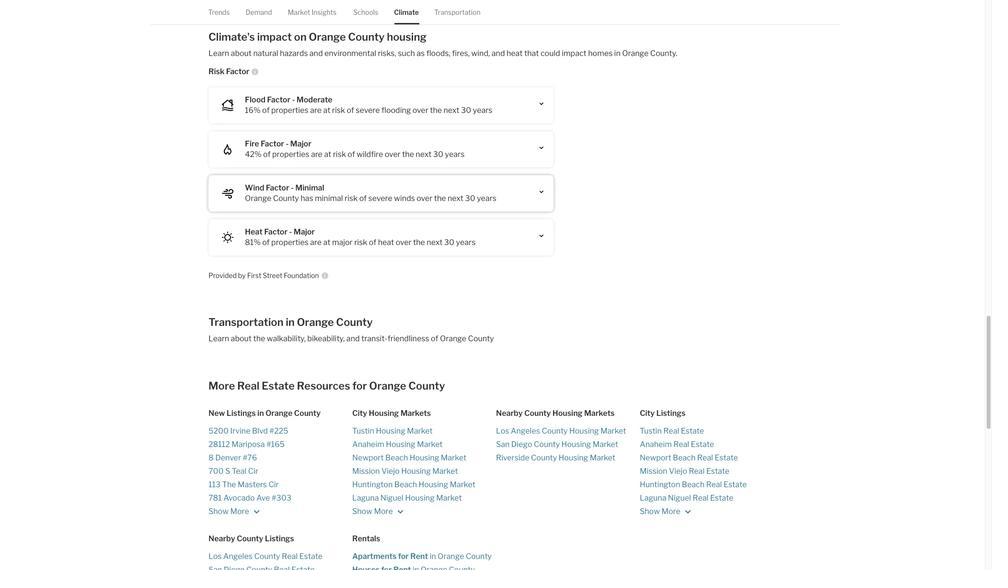 Task type: vqa. For each thing, say whether or not it's contained in the screenshot.


Task type: locate. For each thing, give the bounding box(es) containing it.
laguna inside tustin real estate anaheim real estate newport beach real estate mission viejo real estate huntington beach real estate laguna niguel real estate
[[640, 494, 666, 503]]

nearby
[[496, 409, 523, 418], [209, 535, 235, 544]]

at
[[323, 106, 330, 115], [324, 150, 331, 159], [323, 238, 330, 247]]

years inside 'heat factor - major 81% of properties are at major        risk of heat over the next 30 years'
[[456, 238, 476, 247]]

properties inside flood factor - moderate 16% of properties are at risk of severe flooding over the next 30 years
[[271, 106, 308, 115]]

flood
[[245, 95, 266, 104]]

0 horizontal spatial m
[[230, 508, 237, 517]]

provided
[[209, 272, 237, 280]]

-
[[292, 95, 295, 104], [286, 139, 289, 148], [291, 183, 294, 192], [289, 227, 292, 237]]

mission inside tustin housing market anaheim housing market newport beach housing market mission viejo housing market huntington beach housing market laguna niguel housing market
[[352, 467, 380, 476]]

0 horizontal spatial niguel
[[381, 494, 404, 503]]

1 horizontal spatial markets
[[584, 409, 615, 418]]

city inside heading
[[352, 409, 367, 418]]

factor inside flood factor - moderate 16% of properties are at risk of severe flooding over the next 30 years
[[267, 95, 290, 104]]

1 vertical spatial los
[[209, 553, 222, 562]]

angeles up diego
[[511, 427, 540, 436]]

1 vertical spatial nearby
[[209, 535, 235, 544]]

years inside flood factor - moderate 16% of properties are at risk of severe flooding over the next 30 years
[[473, 106, 493, 115]]

housing
[[387, 30, 427, 43]]

1 markets from the left
[[401, 409, 431, 418]]

city housing markets
[[352, 409, 431, 418]]

0 vertical spatial nearby
[[496, 409, 523, 418]]

at for severe
[[323, 106, 330, 115]]

real
[[237, 380, 259, 392], [663, 427, 679, 436], [674, 441, 689, 450], [697, 454, 713, 463], [689, 467, 705, 476], [706, 481, 722, 490], [693, 494, 709, 503], [282, 553, 298, 562]]

more real estate resources for orange county
[[209, 380, 445, 392]]

next inside flood factor - moderate 16% of properties are at risk of severe flooding over the next 30 years
[[444, 106, 459, 115]]

1 horizontal spatial impact
[[562, 49, 587, 58]]

orange up city housing markets
[[369, 380, 406, 392]]

niguel inside tustin real estate anaheim real estate newport beach real estate mission viejo real estate huntington beach real estate laguna niguel real estate
[[668, 494, 691, 503]]

transportation up walkability,
[[209, 316, 284, 329]]

1 about from the top
[[231, 49, 252, 58]]

nearby down the 781
[[209, 535, 235, 544]]

- for 42%
[[286, 139, 289, 148]]

transportation for transportation in orange county
[[209, 316, 284, 329]]

the right winds
[[434, 194, 446, 203]]

0 vertical spatial at
[[323, 106, 330, 115]]

- left the minimal
[[291, 183, 294, 192]]

tustin
[[352, 427, 374, 436], [640, 427, 662, 436]]

newport
[[352, 454, 384, 463], [640, 454, 671, 463]]

0 horizontal spatial show
[[209, 508, 229, 517]]

los for los angeles county housing market san diego county housing market riverside county housing market
[[496, 427, 509, 436]]

1 vertical spatial angeles
[[223, 553, 253, 562]]

real down the huntington beach real estate link
[[693, 494, 709, 503]]

transportation up fires,
[[434, 8, 481, 16]]

and right wind,
[[492, 49, 505, 58]]

as
[[417, 49, 425, 58]]

0 horizontal spatial viejo
[[382, 467, 400, 476]]

1 tustin from the left
[[352, 427, 374, 436]]

2 tustin from the left
[[640, 427, 662, 436]]

heat inside 'heat factor - major 81% of properties are at major        risk of heat over the next 30 years'
[[378, 238, 394, 247]]

at up the minimal
[[324, 150, 331, 159]]

for right resources
[[352, 380, 367, 392]]

1 horizontal spatial for
[[398, 553, 409, 562]]

over right winds
[[417, 194, 432, 203]]

risk right minimal
[[345, 194, 358, 203]]

markets up tustin housing market "link"
[[401, 409, 431, 418]]

in
[[614, 49, 621, 58], [286, 316, 295, 329], [257, 409, 264, 418], [430, 553, 436, 562]]

1 niguel from the left
[[381, 494, 404, 503]]

2 ore from the left
[[381, 508, 393, 517]]

laguna
[[352, 494, 379, 503], [640, 494, 666, 503]]

1 vertical spatial learn
[[209, 334, 229, 344]]

2 huntington from the left
[[640, 481, 680, 490]]

1 horizontal spatial tustin
[[640, 427, 662, 436]]

viejo for housing
[[382, 467, 400, 476]]

1 learn from the top
[[209, 49, 229, 58]]

huntington inside tustin housing market anaheim housing market newport beach housing market mission viejo housing market huntington beach housing market laguna niguel housing market
[[352, 481, 393, 490]]

2 laguna from the left
[[640, 494, 666, 503]]

factor right the flood
[[267, 95, 290, 104]]

anaheim inside tustin real estate anaheim real estate newport beach real estate mission viejo real estate huntington beach real estate laguna niguel real estate
[[640, 441, 672, 450]]

1 mission from the left
[[352, 467, 380, 476]]

- inside "fire factor - major 42% of properties are at risk of wildfire over the next 30 years"
[[286, 139, 289, 148]]

orange up bikeability, on the bottom left of the page
[[297, 316, 334, 329]]

show m ore
[[209, 508, 251, 517], [352, 508, 395, 517], [640, 508, 682, 517]]

1 m from the left
[[230, 508, 237, 517]]

of right major at the top
[[369, 238, 376, 247]]

by
[[238, 272, 246, 280]]

over right wildfire
[[385, 150, 401, 159]]

ave
[[256, 494, 270, 503]]

1 horizontal spatial show
[[352, 508, 372, 517]]

city inside heading
[[640, 409, 655, 418]]

28112 mariposa #165 link
[[209, 439, 352, 452]]

anaheim down city housing markets
[[352, 441, 384, 450]]

2 mission from the left
[[640, 467, 667, 476]]

m
[[230, 508, 237, 517], [374, 508, 381, 517], [662, 508, 669, 517]]

huntington inside tustin real estate anaheim real estate newport beach real estate mission viejo real estate huntington beach real estate laguna niguel real estate
[[640, 481, 680, 490]]

anaheim down 'city listings'
[[640, 441, 672, 450]]

0 vertical spatial learn
[[209, 49, 229, 58]]

walkability,
[[267, 334, 306, 344]]

0 horizontal spatial los
[[209, 553, 222, 562]]

1 newport from the left
[[352, 454, 384, 463]]

0 vertical spatial transportation
[[434, 8, 481, 16]]

los down nearby county listings
[[209, 553, 222, 562]]

fires,
[[452, 49, 470, 58]]

3 show m ore from the left
[[640, 508, 682, 517]]

2 about from the top
[[231, 334, 252, 344]]

anaheim
[[352, 441, 384, 450], [640, 441, 672, 450]]

2 niguel from the left
[[668, 494, 691, 503]]

estate down the huntington beach real estate link
[[710, 494, 733, 503]]

1 laguna from the left
[[352, 494, 379, 503]]

1 horizontal spatial huntington
[[640, 481, 680, 490]]

los inside the los angeles county housing market san diego county housing market riverside county housing market
[[496, 427, 509, 436]]

that
[[524, 49, 539, 58]]

real down mission viejo real estate "link"
[[706, 481, 722, 490]]

#76
[[243, 454, 257, 463]]

1 horizontal spatial mission
[[640, 467, 667, 476]]

0 horizontal spatial tustin
[[352, 427, 374, 436]]

3 show from the left
[[640, 508, 660, 517]]

1 vertical spatial properties
[[272, 150, 309, 159]]

markets
[[401, 409, 431, 418], [584, 409, 615, 418]]

flood factor - moderate 16% of properties are at risk of severe flooding over the next 30 years
[[245, 95, 493, 115]]

are inside flood factor - moderate 16% of properties are at risk of severe flooding over the next 30 years
[[310, 106, 322, 115]]

impact up natural
[[257, 30, 292, 43]]

estate inside los angeles county real estate link
[[299, 553, 323, 562]]

2 newport from the left
[[640, 454, 671, 463]]

market down tustin housing market "link"
[[417, 441, 443, 450]]

show for 5200 irvine blvd #225 28112 mariposa #165 8 denver #76 700 s teal cir 113 the masters cir 781 avocado ave #303
[[209, 508, 229, 517]]

anaheim inside tustin housing market anaheim housing market newport beach housing market mission viejo housing market huntington beach housing market laguna niguel housing market
[[352, 441, 384, 450]]

0 vertical spatial are
[[310, 106, 322, 115]]

housing down san diego county housing market link
[[559, 454, 588, 463]]

nearby up san
[[496, 409, 523, 418]]

1 horizontal spatial show m ore
[[352, 508, 395, 517]]

1 horizontal spatial niguel
[[668, 494, 691, 503]]

0 horizontal spatial ore
[[237, 508, 249, 517]]

1 viejo from the left
[[382, 467, 400, 476]]

tustin inside tustin real estate anaheim real estate newport beach real estate mission viejo real estate huntington beach real estate laguna niguel real estate
[[640, 427, 662, 436]]

county.
[[650, 49, 677, 58]]

newport for newport beach real estate
[[640, 454, 671, 463]]

0 horizontal spatial angeles
[[223, 553, 253, 562]]

properties inside 'heat factor - major 81% of properties are at major        risk of heat over the next 30 years'
[[271, 238, 309, 247]]

mission
[[352, 467, 380, 476], [640, 467, 667, 476]]

wind factor - minimal orange county has minimal risk of severe winds over the next 30 years
[[245, 183, 497, 203]]

2 vertical spatial properties
[[271, 238, 309, 247]]

markets inside city housing markets heading
[[401, 409, 431, 418]]

housing up los angeles county housing market link
[[553, 409, 583, 418]]

1 vertical spatial cir
[[269, 481, 279, 490]]

huntington
[[352, 481, 393, 490], [640, 481, 680, 490]]

climate
[[394, 8, 419, 16]]

0 vertical spatial about
[[231, 49, 252, 58]]

0 horizontal spatial transportation
[[209, 316, 284, 329]]

2 m from the left
[[374, 508, 381, 517]]

niguel inside tustin housing market anaheim housing market newport beach housing market mission viejo housing market huntington beach housing market laguna niguel housing market
[[381, 494, 404, 503]]

2 viejo from the left
[[669, 467, 687, 476]]

properties for flood
[[271, 106, 308, 115]]

viejo down the newport beach real estate "link"
[[669, 467, 687, 476]]

0 vertical spatial severe
[[356, 106, 380, 115]]

1 horizontal spatial newport
[[640, 454, 671, 463]]

781 avocado ave #303 link
[[209, 492, 352, 506]]

major
[[290, 139, 311, 148], [294, 227, 315, 237]]

1 horizontal spatial viejo
[[669, 467, 687, 476]]

factor for fire
[[261, 139, 284, 148]]

0 horizontal spatial laguna
[[352, 494, 379, 503]]

major inside 'heat factor - major 81% of properties are at major        risk of heat over the next 30 years'
[[294, 227, 315, 237]]

of right 81%
[[262, 238, 270, 247]]

ore down laguna niguel housing market link
[[381, 508, 393, 517]]

city for city housing markets
[[352, 409, 367, 418]]

niguel for real
[[668, 494, 691, 503]]

major inside "fire factor - major 42% of properties are at risk of wildfire over the next 30 years"
[[290, 139, 311, 148]]

0 horizontal spatial anaheim
[[352, 441, 384, 450]]

- right fire
[[286, 139, 289, 148]]

- inside flood factor - moderate 16% of properties are at risk of severe flooding over the next 30 years
[[292, 95, 295, 104]]

at inside "fire factor - major 42% of properties are at risk of wildfire over the next 30 years"
[[324, 150, 331, 159]]

0 vertical spatial properties
[[271, 106, 308, 115]]

housing down newport beach housing market link
[[401, 467, 431, 476]]

transportation link
[[434, 0, 481, 25]]

factor right heat
[[264, 227, 288, 237]]

factor inside "fire factor - major 42% of properties are at risk of wildfire over the next 30 years"
[[261, 139, 284, 148]]

learn up more
[[209, 334, 229, 344]]

county inside new listings in orange county heading
[[294, 409, 321, 418]]

1 horizontal spatial city
[[640, 409, 655, 418]]

2 show from the left
[[352, 508, 372, 517]]

housing down anaheim housing market link
[[410, 454, 439, 463]]

1 horizontal spatial transportation
[[434, 8, 481, 16]]

listings for real
[[656, 409, 686, 418]]

1 show m ore from the left
[[209, 508, 251, 517]]

orange up #225
[[266, 409, 293, 418]]

mission viejo real estate link
[[640, 465, 784, 479]]

ore down avocado
[[237, 508, 249, 517]]

1 horizontal spatial m
[[374, 508, 381, 517]]

2 city from the left
[[640, 409, 655, 418]]

risk left wildfire
[[333, 150, 346, 159]]

0 vertical spatial los
[[496, 427, 509, 436]]

show for tustin real estate anaheim real estate newport beach real estate mission viejo real estate huntington beach real estate laguna niguel real estate
[[640, 508, 660, 517]]

113
[[209, 481, 221, 490]]

angeles for los angeles county real estate
[[223, 553, 253, 562]]

schools link
[[354, 0, 379, 25]]

2 horizontal spatial show m ore
[[640, 508, 682, 517]]

cir
[[248, 467, 258, 476], [269, 481, 279, 490]]

1 vertical spatial impact
[[562, 49, 587, 58]]

0 vertical spatial for
[[352, 380, 367, 392]]

tustin down 'city listings'
[[640, 427, 662, 436]]

5200 irvine blvd #225 link
[[209, 425, 352, 439]]

properties right 42%
[[272, 150, 309, 159]]

could
[[541, 49, 560, 58]]

niguel down the huntington beach housing market link
[[381, 494, 404, 503]]

newport inside tustin real estate anaheim real estate newport beach real estate mission viejo real estate huntington beach real estate laguna niguel real estate
[[640, 454, 671, 463]]

1 horizontal spatial laguna
[[640, 494, 666, 503]]

are
[[310, 106, 322, 115], [311, 150, 323, 159], [310, 238, 322, 247]]

the
[[430, 106, 442, 115], [402, 150, 414, 159], [434, 194, 446, 203], [413, 238, 425, 247], [253, 334, 265, 344]]

laguna inside tustin housing market anaheim housing market newport beach housing market mission viejo housing market huntington beach housing market laguna niguel housing market
[[352, 494, 379, 503]]

properties
[[271, 106, 308, 115], [272, 150, 309, 159], [271, 238, 309, 247]]

1 vertical spatial transportation
[[209, 316, 284, 329]]

real down anaheim real estate link
[[697, 454, 713, 463]]

market up san diego county housing market link
[[601, 427, 626, 436]]

1 vertical spatial major
[[294, 227, 315, 237]]

niguel down the huntington beach real estate link
[[668, 494, 691, 503]]

wind,
[[471, 49, 490, 58]]

2 anaheim from the left
[[640, 441, 672, 450]]

1 vertical spatial severe
[[368, 194, 392, 203]]

heat right major at the top
[[378, 238, 394, 247]]

housing up tustin housing market "link"
[[369, 409, 399, 418]]

listings up tustin real estate link
[[656, 409, 686, 418]]

1 horizontal spatial angeles
[[511, 427, 540, 436]]

1 horizontal spatial cir
[[269, 481, 279, 490]]

2 learn from the top
[[209, 334, 229, 344]]

0 horizontal spatial mission
[[352, 467, 380, 476]]

30 inside "fire factor - major 42% of properties are at risk of wildfire over the next 30 years"
[[433, 150, 443, 159]]

0 horizontal spatial listings
[[227, 409, 256, 418]]

1 vertical spatial are
[[311, 150, 323, 159]]

beach
[[385, 454, 408, 463], [673, 454, 696, 463], [394, 481, 417, 490], [682, 481, 705, 490]]

major up the minimal
[[290, 139, 311, 148]]

1 huntington from the left
[[352, 481, 393, 490]]

has
[[301, 194, 313, 203]]

show m ore for 5200 irvine blvd #225 28112 mariposa #165 8 denver #76 700 s teal cir 113 the masters cir 781 avocado ave #303
[[209, 508, 251, 517]]

2 vertical spatial at
[[323, 238, 330, 247]]

viejo inside tustin housing market anaheim housing market newport beach housing market mission viejo housing market huntington beach housing market laguna niguel housing market
[[382, 467, 400, 476]]

viejo
[[382, 467, 400, 476], [669, 467, 687, 476]]

and
[[310, 49, 323, 58], [492, 49, 505, 58], [346, 334, 360, 344]]

0 horizontal spatial markets
[[401, 409, 431, 418]]

market
[[288, 8, 310, 16], [407, 427, 433, 436], [601, 427, 626, 436], [417, 441, 443, 450], [593, 441, 618, 450], [441, 454, 466, 463], [590, 454, 615, 463], [432, 467, 458, 476], [450, 481, 475, 490], [436, 494, 462, 503]]

los
[[496, 427, 509, 436], [209, 553, 222, 562]]

1 anaheim from the left
[[352, 441, 384, 450]]

laguna for tustin housing market anaheim housing market newport beach housing market mission viejo housing market huntington beach housing market laguna niguel housing market
[[352, 494, 379, 503]]

at inside 'heat factor - major 81% of properties are at major        risk of heat over the next 30 years'
[[323, 238, 330, 247]]

angeles down nearby county listings
[[223, 553, 253, 562]]

1 horizontal spatial ore
[[381, 508, 393, 517]]

factor inside wind factor - minimal orange county has minimal risk of severe winds over the next 30 years
[[266, 183, 289, 192]]

huntington for huntington beach real estate
[[640, 481, 680, 490]]

- inside wind factor - minimal orange county has minimal risk of severe winds over the next 30 years
[[291, 183, 294, 192]]

over inside flood factor - moderate 16% of properties are at risk of severe flooding over the next 30 years
[[413, 106, 428, 115]]

risk
[[332, 106, 345, 115], [333, 150, 346, 159], [345, 194, 358, 203], [354, 238, 367, 247]]

denver
[[215, 454, 241, 463]]

are inside "fire factor - major 42% of properties are at risk of wildfire over the next 30 years"
[[311, 150, 323, 159]]

the left walkability,
[[253, 334, 265, 344]]

2 markets from the left
[[584, 409, 615, 418]]

1 horizontal spatial anaheim
[[640, 441, 672, 450]]

1 vertical spatial for
[[398, 553, 409, 562]]

viejo inside tustin real estate anaheim real estate newport beach real estate mission viejo real estate huntington beach real estate laguna niguel real estate
[[669, 467, 687, 476]]

0 horizontal spatial heat
[[378, 238, 394, 247]]

at for wildfire
[[324, 150, 331, 159]]

properties down moderate
[[271, 106, 308, 115]]

#303
[[272, 494, 291, 503]]

mission inside tustin real estate anaheim real estate newport beach real estate mission viejo real estate huntington beach real estate laguna niguel real estate
[[640, 467, 667, 476]]

for left rent at the bottom left
[[398, 553, 409, 562]]

show
[[209, 508, 229, 517], [352, 508, 372, 517], [640, 508, 660, 517]]

factor for heat
[[264, 227, 288, 237]]

newport inside tustin housing market anaheim housing market newport beach housing market mission viejo housing market huntington beach housing market laguna niguel housing market
[[352, 454, 384, 463]]

ore for housing
[[381, 508, 393, 517]]

cir up 'masters' on the bottom of the page
[[248, 467, 258, 476]]

- inside 'heat factor - major 81% of properties are at major        risk of heat over the next 30 years'
[[289, 227, 292, 237]]

0 vertical spatial major
[[290, 139, 311, 148]]

severe inside flood factor - moderate 16% of properties are at risk of severe flooding over the next 30 years
[[356, 106, 380, 115]]

severe inside wind factor - minimal orange county has minimal risk of severe winds over the next 30 years
[[368, 194, 392, 203]]

listings
[[227, 409, 256, 418], [656, 409, 686, 418], [265, 535, 294, 544]]

severe
[[356, 106, 380, 115], [368, 194, 392, 203]]

newport beach real estate link
[[640, 452, 784, 465]]

housing down los angeles county housing market link
[[562, 441, 591, 450]]

1 horizontal spatial nearby
[[496, 409, 523, 418]]

laguna niguel housing market link
[[352, 492, 496, 506]]

for
[[352, 380, 367, 392], [398, 553, 409, 562]]

county
[[348, 30, 385, 43], [273, 194, 299, 203], [336, 316, 373, 329], [468, 334, 494, 344], [409, 380, 445, 392], [294, 409, 321, 418], [524, 409, 551, 418], [542, 427, 568, 436], [534, 441, 560, 450], [531, 454, 557, 463], [237, 535, 263, 544], [254, 553, 280, 562], [466, 553, 492, 562]]

8
[[209, 454, 214, 463]]

factor right risk
[[226, 67, 249, 76]]

learn up risk
[[209, 49, 229, 58]]

major for major
[[294, 227, 315, 237]]

and down the climate's impact on orange county housing
[[310, 49, 323, 58]]

estate
[[262, 380, 295, 392], [681, 427, 704, 436], [691, 441, 714, 450], [715, 454, 738, 463], [706, 467, 730, 476], [724, 481, 747, 490], [710, 494, 733, 503], [299, 553, 323, 562]]

fire factor - major 42% of properties are at risk of wildfire over the next 30 years
[[245, 139, 465, 159]]

heat left that
[[507, 49, 523, 58]]

beach down mission viejo real estate "link"
[[682, 481, 705, 490]]

angeles inside the los angeles county housing market san diego county housing market riverside county housing market
[[511, 427, 540, 436]]

properties for heat
[[271, 238, 309, 247]]

of right minimal
[[359, 194, 367, 203]]

in right rent at the bottom left
[[430, 553, 436, 562]]

market down newport beach housing market link
[[432, 467, 458, 476]]

0 horizontal spatial newport
[[352, 454, 384, 463]]

2 horizontal spatial ore
[[669, 508, 681, 517]]

are for of
[[310, 238, 322, 247]]

3 ore from the left
[[669, 508, 681, 517]]

in up walkability,
[[286, 316, 295, 329]]

newport for newport beach housing market
[[352, 454, 384, 463]]

market up on
[[288, 8, 310, 16]]

in up blvd
[[257, 409, 264, 418]]

are for severe
[[310, 106, 322, 115]]

estate down nearby county listings heading
[[299, 553, 323, 562]]

1 horizontal spatial heat
[[507, 49, 523, 58]]

2 horizontal spatial m
[[662, 508, 669, 517]]

county inside nearby county listings heading
[[237, 535, 263, 544]]

estate down tustin real estate link
[[691, 441, 714, 450]]

over right flooding
[[413, 106, 428, 115]]

properties inside "fire factor - major 42% of properties are at risk of wildfire over the next 30 years"
[[272, 150, 309, 159]]

30 inside 'heat factor - major 81% of properties are at major        risk of heat over the next 30 years'
[[444, 238, 454, 247]]

san
[[496, 441, 510, 450]]

estate down the newport beach real estate "link"
[[706, 467, 730, 476]]

0 horizontal spatial city
[[352, 409, 367, 418]]

years inside "fire factor - major 42% of properties are at risk of wildfire over the next 30 years"
[[445, 150, 465, 159]]

viejo down newport beach housing market link
[[382, 467, 400, 476]]

0 vertical spatial impact
[[257, 30, 292, 43]]

3 m from the left
[[662, 508, 669, 517]]

1 vertical spatial heat
[[378, 238, 394, 247]]

2 show m ore from the left
[[352, 508, 395, 517]]

0 horizontal spatial show m ore
[[209, 508, 251, 517]]

1 show from the left
[[209, 508, 229, 517]]

the right flooding
[[430, 106, 442, 115]]

0 horizontal spatial nearby
[[209, 535, 235, 544]]

heat
[[507, 49, 523, 58], [378, 238, 394, 247]]

30 inside flood factor - moderate 16% of properties are at risk of severe flooding over the next 30 years
[[461, 106, 471, 115]]

over inside "fire factor - major 42% of properties are at risk of wildfire over the next 30 years"
[[385, 150, 401, 159]]

los for los angeles county real estate
[[209, 553, 222, 562]]

2 vertical spatial are
[[310, 238, 322, 247]]

city listings heading
[[640, 409, 784, 419]]

at inside flood factor - moderate 16% of properties are at risk of severe flooding over the next 30 years
[[323, 106, 330, 115]]

listings inside heading
[[656, 409, 686, 418]]

2 horizontal spatial show
[[640, 508, 660, 517]]

impact right could at the right of the page
[[562, 49, 587, 58]]

1 city from the left
[[352, 409, 367, 418]]

tustin inside tustin housing market anaheim housing market newport beach housing market mission viejo housing market huntington beach housing market laguna niguel housing market
[[352, 427, 374, 436]]

0 vertical spatial angeles
[[511, 427, 540, 436]]

are inside 'heat factor - major 81% of properties are at major        risk of heat over the next 30 years'
[[310, 238, 322, 247]]

1 ore from the left
[[237, 508, 249, 517]]

severe left flooding
[[356, 106, 380, 115]]

learn for learn about the walkability, bikeability, and transit-friendliness of orange county
[[209, 334, 229, 344]]

0 horizontal spatial impact
[[257, 30, 292, 43]]

0 horizontal spatial cir
[[248, 467, 258, 476]]

orange
[[309, 30, 346, 43], [622, 49, 649, 58], [245, 194, 271, 203], [297, 316, 334, 329], [440, 334, 466, 344], [369, 380, 406, 392], [266, 409, 293, 418], [438, 553, 464, 562]]

- left moderate
[[292, 95, 295, 104]]

and left transit-
[[346, 334, 360, 344]]

1 vertical spatial about
[[231, 334, 252, 344]]

0 vertical spatial heat
[[507, 49, 523, 58]]

are up the minimal
[[311, 150, 323, 159]]

los up san
[[496, 427, 509, 436]]

factor inside 'heat factor - major 81% of properties are at major        risk of heat over the next 30 years'
[[264, 227, 288, 237]]

are for wildfire
[[311, 150, 323, 159]]

1 horizontal spatial los
[[496, 427, 509, 436]]

orange inside wind factor - minimal orange county has minimal risk of severe winds over the next 30 years
[[245, 194, 271, 203]]

market down san diego county housing market link
[[590, 454, 615, 463]]

2 horizontal spatial listings
[[656, 409, 686, 418]]

cir down 700 s teal cir link
[[269, 481, 279, 490]]

laguna for tustin real estate anaheim real estate newport beach real estate mission viejo real estate huntington beach real estate laguna niguel real estate
[[640, 494, 666, 503]]

1 vertical spatial at
[[324, 150, 331, 159]]

provided by first street foundation
[[209, 272, 319, 280]]

30
[[461, 106, 471, 115], [433, 150, 443, 159], [465, 194, 475, 203], [444, 238, 454, 247]]

0 horizontal spatial huntington
[[352, 481, 393, 490]]

risk inside 'heat factor - major 81% of properties are at major        risk of heat over the next 30 years'
[[354, 238, 367, 247]]



Task type: describe. For each thing, give the bounding box(es) containing it.
learn about natural hazards and environmental risks, such as floods, fires, wind, and heat that      could impact homes in orange county.
[[209, 49, 677, 58]]

risk inside flood factor - moderate 16% of properties are at risk of severe flooding over the next 30 years
[[332, 106, 345, 115]]

factor for risk
[[226, 67, 249, 76]]

properties for fire
[[272, 150, 309, 159]]

1 horizontal spatial and
[[346, 334, 360, 344]]

factor for wind
[[266, 183, 289, 192]]

transit-
[[361, 334, 388, 344]]

real down the newport beach real estate "link"
[[689, 467, 705, 476]]

street
[[263, 272, 282, 280]]

113 the masters cir link
[[209, 479, 352, 492]]

risk inside wind factor - minimal orange county has minimal risk of severe winds over the next 30 years
[[345, 194, 358, 203]]

30 inside wind factor - minimal orange county has minimal risk of severe winds over the next 30 years
[[465, 194, 475, 203]]

nearby county housing markets heading
[[496, 409, 640, 419]]

nearby county listings
[[209, 535, 294, 544]]

market up anaheim housing market link
[[407, 427, 433, 436]]

mission for mission viejo housing market
[[352, 467, 380, 476]]

the
[[222, 481, 236, 490]]

moderate
[[297, 95, 332, 104]]

nearby county housing markets
[[496, 409, 615, 418]]

los angeles county real estate link
[[209, 551, 352, 564]]

anaheim real estate link
[[640, 439, 784, 452]]

0 vertical spatial cir
[[248, 467, 258, 476]]

county inside wind factor - minimal orange county has minimal risk of severe winds over the next 30 years
[[273, 194, 299, 203]]

8 denver #76 link
[[209, 452, 352, 465]]

of inside wind factor - minimal orange county has minimal risk of severe winds over the next 30 years
[[359, 194, 367, 203]]

beach down anaheim real estate link
[[673, 454, 696, 463]]

new listings in orange county
[[209, 409, 321, 418]]

apartments
[[352, 553, 397, 562]]

the inside "fire factor - major 42% of properties are at risk of wildfire over the next 30 years"
[[402, 150, 414, 159]]

climate's
[[209, 30, 255, 43]]

schools
[[354, 8, 379, 16]]

markets inside nearby county housing markets heading
[[584, 409, 615, 418]]

2 horizontal spatial and
[[492, 49, 505, 58]]

listings for irvine
[[227, 409, 256, 418]]

mission viejo housing market link
[[352, 465, 496, 479]]

0 horizontal spatial for
[[352, 380, 367, 392]]

county inside los angeles county real estate link
[[254, 553, 280, 562]]

mariposa
[[232, 441, 265, 450]]

5200 irvine blvd #225 28112 mariposa #165 8 denver #76 700 s teal cir 113 the masters cir 781 avocado ave #303
[[209, 427, 291, 503]]

niguel for housing
[[381, 494, 404, 503]]

friendliness
[[388, 334, 429, 344]]

trends
[[209, 8, 230, 16]]

foundation
[[284, 272, 319, 280]]

next inside "fire factor - major 42% of properties are at risk of wildfire over the next 30 years"
[[416, 150, 432, 159]]

city for city listings
[[640, 409, 655, 418]]

market insights link
[[288, 0, 337, 25]]

28112
[[209, 441, 230, 450]]

real down nearby county listings heading
[[282, 553, 298, 562]]

estate up new listings in orange county heading at the bottom left of the page
[[262, 380, 295, 392]]

housing down tustin housing market "link"
[[386, 441, 415, 450]]

estate down anaheim real estate link
[[715, 454, 738, 463]]

hazards
[[280, 49, 308, 58]]

m for 781 avocado ave #303
[[230, 508, 237, 517]]

m for laguna niguel real estate
[[662, 508, 669, 517]]

insights
[[312, 8, 337, 16]]

ore for real
[[669, 508, 681, 517]]

learn for learn about natural hazards and environmental risks, such as floods, fires, wind, and heat that      could impact homes in orange county.
[[209, 49, 229, 58]]

los angeles county real estate
[[209, 553, 323, 562]]

781
[[209, 494, 222, 503]]

huntington beach real estate link
[[640, 479, 784, 492]]

rentals
[[352, 535, 380, 544]]

demand
[[246, 8, 272, 16]]

beach down mission viejo housing market link
[[394, 481, 417, 490]]

diego
[[511, 441, 532, 450]]

city housing markets heading
[[352, 409, 496, 419]]

huntington beach housing market link
[[352, 479, 496, 492]]

major for risk
[[290, 139, 311, 148]]

the inside 'heat factor - major 81% of properties are at major        risk of heat over the next 30 years'
[[413, 238, 425, 247]]

nearby for nearby county housing markets
[[496, 409, 523, 418]]

tustin housing market link
[[352, 425, 496, 439]]

#165
[[266, 441, 285, 450]]

county inside nearby county housing markets heading
[[524, 409, 551, 418]]

- for 81%
[[289, 227, 292, 237]]

beach down anaheim housing market link
[[385, 454, 408, 463]]

orange right friendliness at the left bottom of page
[[440, 334, 466, 344]]

minimal
[[295, 183, 324, 192]]

orange down insights
[[309, 30, 346, 43]]

show for tustin housing market anaheim housing market newport beach housing market mission viejo housing market huntington beach housing market laguna niguel housing market
[[352, 508, 372, 517]]

irvine
[[230, 427, 250, 436]]

ore for ave
[[237, 508, 249, 517]]

floods,
[[426, 49, 451, 58]]

tustin for tustin housing market anaheim housing market newport beach housing market mission viejo housing market huntington beach housing market laguna niguel housing market
[[352, 427, 374, 436]]

demand link
[[246, 0, 272, 25]]

market down mission viejo housing market link
[[450, 481, 475, 490]]

risks,
[[378, 49, 396, 58]]

more
[[209, 380, 235, 392]]

apartments for rent in orange county
[[352, 553, 492, 562]]

16%
[[245, 106, 261, 115]]

1 horizontal spatial listings
[[265, 535, 294, 544]]

housing down mission viejo housing market link
[[419, 481, 448, 490]]

huntington for huntington beach housing market
[[352, 481, 393, 490]]

about for the
[[231, 334, 252, 344]]

resources
[[297, 380, 350, 392]]

market down the huntington beach housing market link
[[436, 494, 462, 503]]

700
[[209, 467, 224, 476]]

climate link
[[394, 0, 419, 25]]

tustin real estate link
[[640, 425, 784, 439]]

show m ore for tustin housing market anaheim housing market newport beach housing market mission viejo housing market huntington beach housing market laguna niguel housing market
[[352, 508, 395, 517]]

riverside county housing market link
[[496, 452, 640, 465]]

the inside wind factor - minimal orange county has minimal risk of severe winds over the next 30 years
[[434, 194, 446, 203]]

the inside flood factor - moderate 16% of properties are at risk of severe flooding over the next 30 years
[[430, 106, 442, 115]]

risk inside "fire factor - major 42% of properties are at risk of wildfire over the next 30 years"
[[333, 150, 346, 159]]

in inside heading
[[257, 409, 264, 418]]

wildfire
[[357, 150, 383, 159]]

in right homes at the right
[[614, 49, 621, 58]]

of right 42%
[[263, 150, 271, 159]]

major
[[332, 238, 353, 247]]

los angeles county housing market san diego county housing market riverside county housing market
[[496, 427, 626, 463]]

housing down city housing markets
[[376, 427, 405, 436]]

tustin housing market anaheim housing market newport beach housing market mission viejo housing market huntington beach housing market laguna niguel housing market
[[352, 427, 475, 503]]

factor for flood
[[267, 95, 290, 104]]

market down anaheim housing market link
[[441, 454, 466, 463]]

such
[[398, 49, 415, 58]]

wind
[[245, 183, 264, 192]]

- for orange
[[291, 183, 294, 192]]

m for laguna niguel housing market
[[374, 508, 381, 517]]

environmental
[[324, 49, 376, 58]]

show m ore for tustin real estate anaheim real estate newport beach real estate mission viejo real estate huntington beach real estate laguna niguel real estate
[[640, 508, 682, 517]]

at for of
[[323, 238, 330, 247]]

tustin real estate anaheim real estate newport beach real estate mission viejo real estate huntington beach real estate laguna niguel real estate
[[640, 427, 747, 503]]

real right more
[[237, 380, 259, 392]]

fire
[[245, 139, 259, 148]]

flooding
[[382, 106, 411, 115]]

years inside wind factor - minimal orange county has minimal risk of severe winds over the next 30 years
[[477, 194, 497, 203]]

mission for mission viejo real estate
[[640, 467, 667, 476]]

san diego county housing market link
[[496, 439, 640, 452]]

42%
[[245, 150, 262, 159]]

of up "fire factor - major 42% of properties are at risk of wildfire over the next 30 years"
[[347, 106, 354, 115]]

orange inside heading
[[266, 409, 293, 418]]

0 horizontal spatial and
[[310, 49, 323, 58]]

city listings
[[640, 409, 686, 418]]

transportation for transportation
[[434, 8, 481, 16]]

climate's impact on orange county housing
[[209, 30, 427, 43]]

next inside wind factor - minimal orange county has minimal risk of severe winds over the next 30 years
[[448, 194, 464, 203]]

bikeability,
[[307, 334, 345, 344]]

#225
[[269, 427, 288, 436]]

riverside
[[496, 454, 529, 463]]

anaheim for real
[[640, 441, 672, 450]]

of left wildfire
[[348, 150, 355, 159]]

nearby county listings heading
[[209, 534, 352, 545]]

risk factor
[[209, 67, 249, 76]]

real down tustin real estate link
[[674, 441, 689, 450]]

transportation in orange county
[[209, 316, 373, 329]]

orange left county.
[[622, 49, 649, 58]]

heat
[[245, 227, 263, 237]]

teal
[[232, 467, 246, 476]]

rentals heading
[[352, 534, 496, 545]]

nearby for nearby county listings
[[209, 535, 235, 544]]

first
[[247, 272, 261, 280]]

market down los angeles county housing market link
[[593, 441, 618, 450]]

orange right rent at the bottom left
[[438, 553, 464, 562]]

learn about the walkability, bikeability, and transit-friendliness of orange county
[[209, 334, 494, 344]]

- for 16%
[[292, 95, 295, 104]]

tustin for tustin real estate anaheim real estate newport beach real estate mission viejo real estate huntington beach real estate laguna niguel real estate
[[640, 427, 662, 436]]

new
[[209, 409, 225, 418]]

laguna niguel real estate link
[[640, 492, 784, 506]]

of right 16%
[[262, 106, 270, 115]]

rent
[[410, 553, 428, 562]]

estate down mission viejo real estate "link"
[[724, 481, 747, 490]]

new listings in orange county heading
[[209, 409, 352, 419]]

on
[[294, 30, 307, 43]]

of right friendliness at the left bottom of page
[[431, 334, 438, 344]]

5200
[[209, 427, 229, 436]]

market insights
[[288, 8, 337, 16]]

81%
[[245, 238, 261, 247]]

over inside wind factor - minimal orange county has minimal risk of severe winds over the next 30 years
[[417, 194, 432, 203]]

viejo for real
[[669, 467, 687, 476]]

over inside 'heat factor - major 81% of properties are at major        risk of heat over the next 30 years'
[[396, 238, 412, 247]]

next inside 'heat factor - major 81% of properties are at major        risk of heat over the next 30 years'
[[427, 238, 443, 247]]

newport beach housing market link
[[352, 452, 496, 465]]

real down 'city listings'
[[663, 427, 679, 436]]

angeles for los angeles county housing market san diego county housing market riverside county housing market
[[511, 427, 540, 436]]

about for natural
[[231, 49, 252, 58]]

anaheim for housing
[[352, 441, 384, 450]]

housing up san diego county housing market link
[[569, 427, 599, 436]]

winds
[[394, 194, 415, 203]]

los angeles county housing market link
[[496, 425, 640, 439]]

minimal
[[315, 194, 343, 203]]

estate up anaheim real estate link
[[681, 427, 704, 436]]

housing down the huntington beach housing market link
[[405, 494, 435, 503]]



